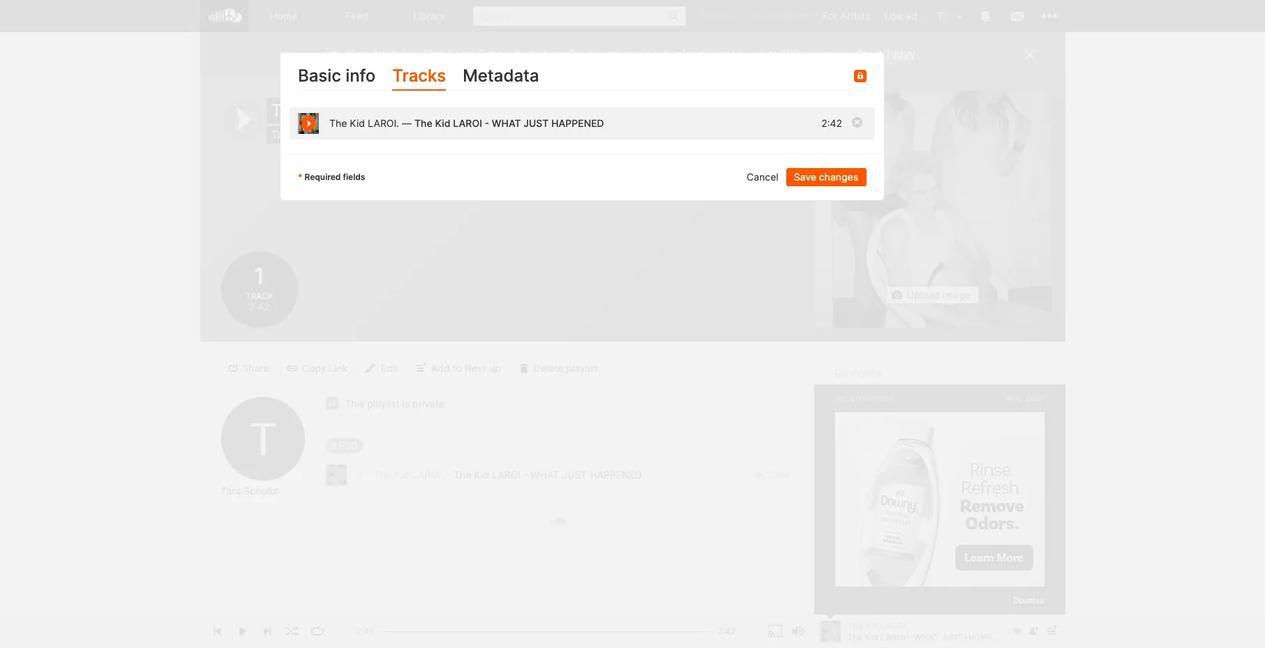 Task type: describe. For each thing, give the bounding box(es) containing it.
ago
[[774, 98, 793, 112]]

try next pro link
[[744, 0, 816, 31]]

artist resources link
[[872, 468, 939, 478]]

charts
[[974, 468, 1001, 478]]

cookie for policy
[[904, 456, 932, 466]]

fans.
[[448, 47, 475, 61]]

100+
[[782, 47, 807, 61]]

upload link
[[878, 0, 925, 31]]

start
[[858, 47, 882, 61]]

tracks
[[393, 66, 446, 86]]

track
[[245, 291, 273, 301]]

artists
[[841, 10, 871, 22]]

is
[[403, 398, 410, 410]]

available:
[[373, 47, 420, 61]]

the kid laroi - what just happened link
[[454, 469, 642, 481]]

cancel
[[747, 171, 779, 183]]

tara schultz
[[221, 485, 278, 497]]

- for -
[[524, 469, 528, 481]]

go
[[835, 367, 848, 379]]

language:
[[835, 483, 877, 493]]

copy
[[302, 362, 326, 374]]

edit
[[381, 362, 398, 374]]

english
[[879, 483, 908, 493]]

playlist for this
[[367, 398, 400, 410]]

just for the kid laroi. - the kid laroi - what just happened
[[562, 469, 587, 481]]

artist
[[872, 468, 895, 478]]

go+
[[718, 10, 737, 22]]

imprint
[[835, 468, 864, 478]]

next
[[646, 47, 668, 61]]

copy link button
[[281, 359, 356, 377]]

copy link
[[302, 362, 348, 374]]

link
[[329, 362, 348, 374]]

private.
[[413, 398, 447, 410]]

feed
[[345, 10, 368, 22]]

upload for upload image
[[907, 289, 940, 301]]

fields
[[343, 172, 365, 182]]

try next pro
[[751, 10, 809, 22]]

Search search field
[[473, 6, 686, 26]]

privacy link
[[866, 456, 895, 466]]

laroi. for —
[[368, 118, 399, 129]]

the kid laroi. — the kid laroi - what just happened
[[329, 118, 604, 129]]

0 horizontal spatial next
[[543, 47, 567, 61]]

changes
[[819, 171, 859, 183]]

the kid laroi. - the kid laroi - what just happened
[[374, 469, 642, 481]]

2:42 inside 1 track 2:42
[[248, 301, 270, 313]]

library link
[[393, 0, 466, 32]]

minutes
[[729, 98, 770, 112]]

for
[[823, 10, 838, 22]]

1 to from the left
[[530, 47, 540, 61]]

by
[[739, 47, 751, 61]]

just for the kid laroi. — the kid laroi - what just happened
[[524, 118, 549, 129]]

upload for upload
[[885, 10, 918, 22]]

2 to from the left
[[589, 47, 599, 61]]

6
[[719, 98, 726, 112]]

share button
[[222, 359, 278, 377]]

charts link
[[974, 468, 1001, 478]]

happened for the kid laroi. - the kid laroi - what just happened
[[590, 469, 642, 481]]

blog link
[[948, 468, 965, 478]]

go mobile
[[835, 367, 882, 379]]

what for —
[[492, 118, 521, 129]]

manager
[[997, 456, 1033, 466]]

the kid laroi. link
[[374, 469, 444, 481]]

*
[[298, 172, 303, 182]]

today
[[885, 47, 916, 61]]

resources
[[897, 468, 939, 478]]

home link
[[248, 0, 321, 32]]

1 for 1 track 2:42
[[252, 262, 267, 290]]

this
[[345, 398, 365, 410]]

required
[[305, 172, 341, 182]]

feed link
[[321, 0, 393, 32]]

schultz inside tirtiual tara schultz
[[297, 128, 337, 142]]

0 horizontal spatial -
[[446, 469, 451, 481]]

try for try next pro
[[751, 10, 766, 22]]

info
[[346, 66, 376, 86]]

1 vertical spatial the kid laroi - what just happened element
[[326, 465, 347, 486]]

laroi for -
[[492, 469, 521, 481]]

1 for 1
[[357, 469, 363, 481]]

r&b link
[[326, 438, 363, 454]]

happened for the kid laroi. — the kid laroi - what just happened
[[552, 118, 604, 129]]

for artists link
[[816, 0, 878, 31]]

upload image button
[[887, 286, 979, 304]]

cookie policy
[[904, 456, 958, 466]]

delete playlist button
[[513, 359, 607, 377]]

now available: first fans. subscribe to next pro to get your next upload heard by up to 100+ listeners. start today
[[347, 47, 916, 61]]

for artists
[[823, 10, 871, 22]]

library
[[413, 10, 445, 22]]

cookie for manager
[[967, 456, 995, 466]]

1 horizontal spatial tara schultz's avatar element
[[932, 7, 950, 25]]

basic info
[[298, 66, 376, 86]]



Task type: locate. For each thing, give the bounding box(es) containing it.
heard
[[707, 47, 736, 61]]

1 vertical spatial next
[[543, 47, 567, 61]]

tirtiual element
[[814, 91, 1052, 328]]

now
[[347, 47, 370, 61]]

0 vertical spatial what
[[492, 118, 521, 129]]

to left get
[[589, 47, 599, 61]]

2 cookie from the left
[[967, 456, 995, 466]]

0 vertical spatial happened
[[552, 118, 604, 129]]

cookie inside cookie manager imprint
[[967, 456, 995, 466]]

0 vertical spatial schultz
[[297, 128, 337, 142]]

basic info link
[[298, 63, 376, 91]]

None search field
[[466, 0, 693, 31]]

1 horizontal spatial the kid laroi - what just happened element
[[326, 465, 347, 486]]

1 vertical spatial tara
[[221, 485, 241, 497]]

imprint link
[[835, 468, 864, 478]]

1 horizontal spatial laroi
[[492, 469, 521, 481]]

0 horizontal spatial try
[[700, 10, 715, 22]]

0 horizontal spatial 1
[[252, 262, 267, 290]]

0 horizontal spatial schultz
[[244, 485, 278, 497]]

tara schultz's avatar element
[[932, 7, 950, 25], [221, 397, 305, 481]]

pro left for
[[794, 10, 809, 22]]

tirtiual tara schultz
[[271, 101, 337, 142]]

0 horizontal spatial playlist
[[367, 398, 400, 410]]

cookie manager imprint
[[835, 456, 1033, 478]]

1 horizontal spatial just
[[562, 469, 587, 481]]

0 horizontal spatial the kid laroi - what just happened element
[[298, 113, 319, 134]]

to right subscribe
[[530, 47, 540, 61]]

mobile
[[851, 367, 882, 379]]

legal link
[[835, 456, 857, 466]]

2:42 up share at the left of page
[[248, 301, 270, 313]]

1 horizontal spatial next
[[769, 10, 791, 22]]

—
[[402, 118, 412, 129]]

6 minutes ago
[[719, 98, 793, 112]]

playlist inside "button"
[[566, 362, 599, 374]]

236k
[[765, 470, 789, 480]]

0 vertical spatial playlist
[[566, 362, 599, 374]]

1 vertical spatial playlist
[[367, 398, 400, 410]]

0 vertical spatial just
[[524, 118, 549, 129]]

pro left get
[[570, 47, 586, 61]]

delete playlist
[[534, 362, 599, 374]]

1 vertical spatial pro
[[570, 47, 586, 61]]

1 vertical spatial happened
[[590, 469, 642, 481]]

1 vertical spatial tara schultz link
[[221, 485, 278, 498]]

1 vertical spatial what
[[531, 469, 559, 481]]

privacy
[[866, 456, 895, 466]]

1 cookie from the left
[[904, 456, 932, 466]]

what for -
[[531, 469, 559, 481]]

0 horizontal spatial laroi
[[453, 118, 482, 129]]

1 vertical spatial tara schultz's avatar element
[[221, 397, 305, 481]]

1 horizontal spatial try
[[751, 10, 766, 22]]

try go+
[[700, 10, 737, 22]]

(us)
[[910, 483, 928, 493]]

tara
[[271, 128, 294, 142], [221, 485, 241, 497]]

0 horizontal spatial what
[[492, 118, 521, 129]]

image
[[943, 289, 971, 301]]

1 horizontal spatial 1
[[357, 469, 363, 481]]

1 horizontal spatial -
[[485, 118, 489, 129]]

metadata link
[[463, 63, 539, 91]]

1 horizontal spatial tara
[[271, 128, 294, 142]]

playlist right the delete
[[566, 362, 599, 374]]

start today link
[[858, 47, 916, 61]]

1 horizontal spatial schultz
[[297, 128, 337, 142]]

the
[[329, 118, 347, 129], [415, 118, 433, 129], [374, 469, 392, 481], [454, 469, 471, 481]]

the kid laroi - what just happened element
[[298, 113, 319, 134], [326, 465, 347, 486]]

try
[[700, 10, 715, 22], [751, 10, 766, 22]]

* required fields
[[298, 172, 365, 182]]

1 up 'track'
[[252, 262, 267, 290]]

tara schultz's avatar element right upload link
[[932, 7, 950, 25]]

1 track 2:42
[[245, 262, 273, 313]]

upload image
[[907, 289, 971, 301]]

2 try from the left
[[751, 10, 766, 22]]

next
[[769, 10, 791, 22], [543, 47, 567, 61]]

laroi for —
[[453, 118, 482, 129]]

up
[[754, 47, 766, 61]]

1 vertical spatial laroi
[[492, 469, 521, 481]]

try left go+
[[700, 10, 715, 22]]

0 horizontal spatial tara
[[221, 485, 241, 497]]

1 vertical spatial upload
[[907, 289, 940, 301]]

2 horizontal spatial to
[[769, 47, 779, 61]]

artist resources
[[872, 468, 939, 478]]

2:42 up save changes
[[822, 118, 843, 129]]

get
[[602, 47, 618, 61]]

0 horizontal spatial cookie
[[904, 456, 932, 466]]

save changes
[[794, 171, 859, 183]]

upload up the today
[[885, 10, 918, 22]]

the kid laroi - what just happened element down r&b link
[[326, 465, 347, 486]]

pro
[[794, 10, 809, 22], [570, 47, 586, 61]]

- for —
[[485, 118, 489, 129]]

1 horizontal spatial 2:42
[[822, 118, 843, 129]]

0 horizontal spatial tara schultz's avatar element
[[221, 397, 305, 481]]

0 vertical spatial pro
[[794, 10, 809, 22]]

playlist for delete
[[566, 362, 599, 374]]

upload inside 'button'
[[907, 289, 940, 301]]

tara schultz link
[[271, 128, 337, 142], [221, 485, 278, 498]]

1 vertical spatial schultz
[[244, 485, 278, 497]]

cancel button
[[740, 169, 787, 187]]

0 vertical spatial laroi
[[453, 118, 482, 129]]

save
[[794, 171, 817, 183]]

1 inside 1 track 2:42
[[252, 262, 267, 290]]

next up 100+
[[769, 10, 791, 22]]

2 horizontal spatial -
[[524, 469, 528, 481]]

0 vertical spatial the kid laroi - what just happened element
[[298, 113, 319, 134]]

0 vertical spatial next
[[769, 10, 791, 22]]

cookie policy link
[[904, 456, 958, 466]]

playlist left is at the left
[[367, 398, 400, 410]]

kid
[[350, 118, 365, 129], [435, 118, 451, 129], [394, 469, 409, 481], [474, 469, 489, 481]]

3 to from the left
[[769, 47, 779, 61]]

tracks link
[[393, 63, 446, 91]]

delete
[[534, 362, 564, 374]]

charts language: english (us)
[[835, 468, 1001, 493]]

listeners.
[[810, 47, 855, 61]]

1 down r&b
[[357, 469, 363, 481]]

1 horizontal spatial cookie
[[967, 456, 995, 466]]

1 horizontal spatial playlist
[[566, 362, 599, 374]]

0 horizontal spatial 2:42
[[248, 301, 270, 313]]

0 vertical spatial tara
[[271, 128, 294, 142]]

tirtiual
[[271, 101, 326, 121]]

0 vertical spatial laroi.
[[368, 118, 399, 129]]

subscribe
[[478, 47, 528, 61]]

2:42
[[822, 118, 843, 129], [248, 301, 270, 313]]

1 horizontal spatial to
[[589, 47, 599, 61]]

next down the search search box on the top
[[543, 47, 567, 61]]

0 vertical spatial 1
[[252, 262, 267, 290]]

1 try from the left
[[700, 10, 715, 22]]

metadata
[[463, 66, 539, 86]]

basic
[[298, 66, 341, 86]]

-
[[485, 118, 489, 129], [446, 469, 451, 481], [524, 469, 528, 481]]

0 vertical spatial tara schultz's avatar element
[[932, 7, 950, 25]]

upload left image
[[907, 289, 940, 301]]

policy
[[934, 456, 958, 466]]

edit button
[[360, 359, 407, 377]]

schultz
[[297, 128, 337, 142], [244, 485, 278, 497]]

1 vertical spatial laroi.
[[412, 469, 444, 481]]

1 horizontal spatial pro
[[794, 10, 809, 22]]

tara inside tirtiual tara schultz
[[271, 128, 294, 142]]

first
[[423, 47, 445, 61]]

0 vertical spatial tara schultz link
[[271, 128, 337, 142]]

0 horizontal spatial laroi.
[[368, 118, 399, 129]]

playlist
[[566, 362, 599, 374], [367, 398, 400, 410]]

just
[[524, 118, 549, 129], [562, 469, 587, 481]]

0 horizontal spatial just
[[524, 118, 549, 129]]

1 horizontal spatial what
[[531, 469, 559, 481]]

0 vertical spatial upload
[[885, 10, 918, 22]]

try go+ link
[[693, 0, 744, 31]]

0 horizontal spatial to
[[530, 47, 540, 61]]

cookie up resources
[[904, 456, 932, 466]]

laroi
[[453, 118, 482, 129], [492, 469, 521, 481]]

to
[[530, 47, 540, 61], [589, 47, 599, 61], [769, 47, 779, 61]]

to right up
[[769, 47, 779, 61]]

laroi. for -
[[412, 469, 444, 481]]

1
[[252, 262, 267, 290], [357, 469, 363, 481]]

1 vertical spatial 2:42
[[248, 301, 270, 313]]

0 vertical spatial 2:42
[[822, 118, 843, 129]]

home
[[270, 10, 298, 22]]

legal
[[835, 456, 857, 466]]

cookie up charts link
[[967, 456, 995, 466]]

1 horizontal spatial laroi.
[[412, 469, 444, 481]]

try right go+
[[751, 10, 766, 22]]

upload
[[671, 47, 704, 61]]

r&b
[[339, 440, 358, 452]]

1 vertical spatial just
[[562, 469, 587, 481]]

your
[[621, 47, 643, 61]]

try for try go+
[[700, 10, 715, 22]]

save changes button
[[787, 169, 867, 187]]

the kid laroi - what just happened element down basic in the top left of the page
[[298, 113, 319, 134]]

tara schultz's avatar element up tara schultz
[[221, 397, 305, 481]]

this playlist is private.
[[345, 398, 447, 410]]

0 horizontal spatial pro
[[570, 47, 586, 61]]

1 vertical spatial 1
[[357, 469, 363, 481]]



Task type: vqa. For each thing, say whether or not it's contained in the screenshot.
SoundCloud.
no



